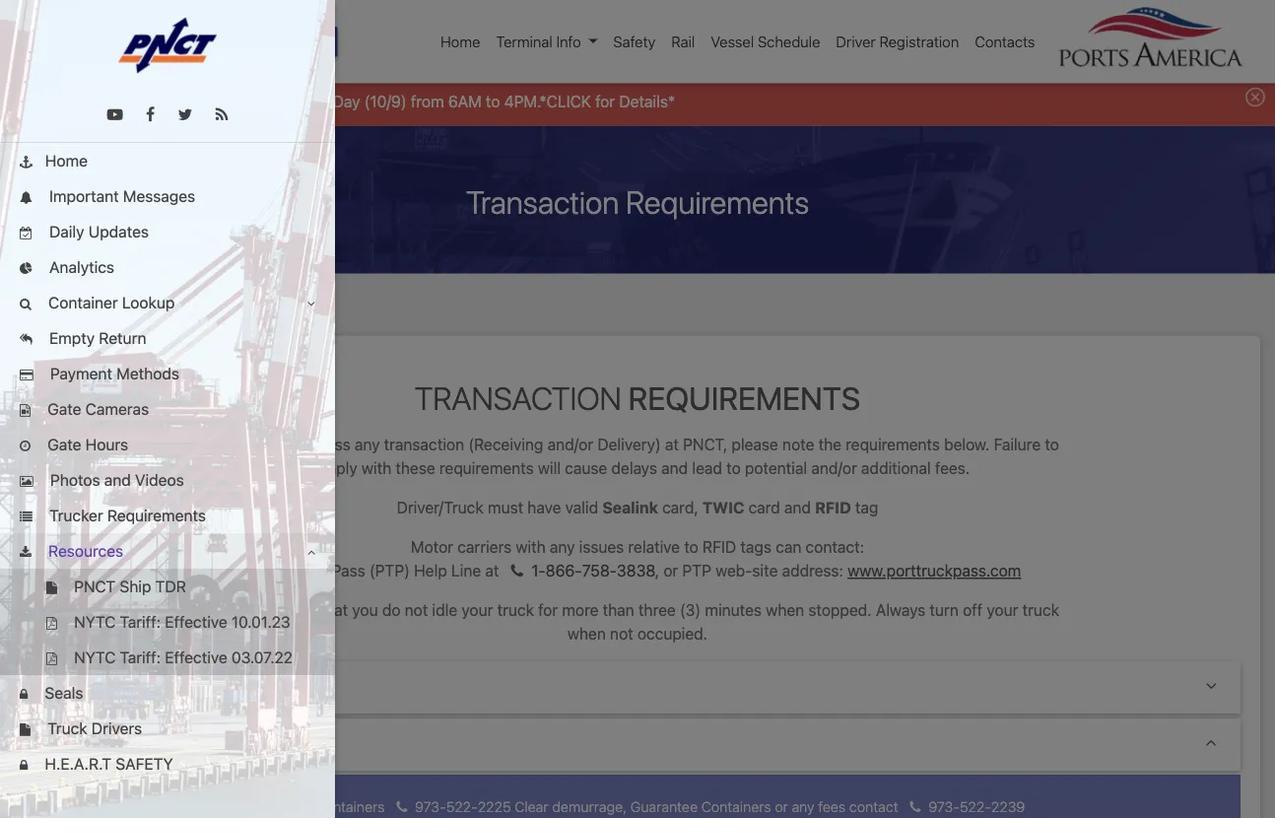 Task type: locate. For each thing, give the bounding box(es) containing it.
1 vertical spatial truck
[[47, 719, 87, 738]]

1 vertical spatial tariff:
[[120, 648, 161, 667]]

0 vertical spatial will
[[145, 92, 168, 111]]

0 vertical spatial requirements
[[846, 435, 940, 454]]

1 vertical spatial for
[[538, 601, 558, 620]]

1 your from the left
[[462, 601, 493, 620]]

phone image
[[511, 563, 524, 579]]

0 vertical spatial nytc
[[74, 613, 116, 631]]

lookup
[[122, 293, 175, 312]]

973-522-2225
[[412, 798, 511, 815]]

any inside import delivery: tab panel
[[792, 798, 815, 815]]

0 vertical spatial not
[[405, 601, 428, 620]]

import delivery: link
[[58, 735, 1218, 755]]

any inside in order to process any transaction (receiving and/or delivery) at pnct, please note the requirements below. failure to comply with these requirements will cause delays and lead to potential and/or additional fees.
[[355, 435, 380, 454]]

2 file pdf o image from the top
[[46, 653, 57, 666]]

angle down image for resources
[[307, 546, 315, 559]]

file image
[[20, 724, 31, 737]]

these
[[396, 459, 436, 478]]

to right the failure
[[1045, 435, 1060, 454]]

at inside in order to process any transaction (receiving and/or delivery) at pnct, please note the requirements below. failure to comply with these requirements will cause delays and lead to potential and/or additional fees.
[[665, 435, 679, 454]]

seals
[[41, 684, 83, 702]]

file movie o image
[[20, 405, 31, 417]]

home link up 6am
[[433, 23, 488, 61]]

on right rss 'image'
[[235, 92, 252, 111]]

effective down nytc tariff: effective 10.01.23
[[165, 648, 228, 667]]

truck down phone image
[[497, 601, 534, 620]]

import
[[58, 735, 109, 755]]

and up trucker requirements
[[104, 471, 131, 490]]

rfid up web-
[[703, 538, 737, 557]]

0 horizontal spatial truck
[[497, 601, 534, 620]]

occupied.
[[638, 625, 708, 643]]

522-
[[446, 798, 478, 815], [960, 798, 992, 815]]

1 horizontal spatial and
[[662, 459, 688, 478]]

1 vertical spatial gate
[[47, 435, 81, 454]]

tab
[[35, 662, 1241, 714]]

pnct left facebook image
[[100, 92, 141, 111]]

gate inside gate hours link
[[47, 435, 81, 454]]

or left fees
[[775, 798, 789, 815]]

at down the carriers at the left of the page
[[485, 561, 499, 580]]

1 horizontal spatial requirements
[[846, 435, 940, 454]]

ship
[[120, 577, 151, 596]]

973- left 2239
[[929, 798, 960, 815]]

2 containers from the left
[[702, 798, 772, 815]]

nytc tariff: effective 03.07.22
[[70, 648, 293, 667]]

gate for gate cameras
[[47, 400, 81, 419]]

clock o image
[[20, 440, 31, 453]]

gate down payment
[[47, 400, 81, 419]]

comply
[[305, 459, 358, 478]]

1 horizontal spatial your
[[987, 601, 1019, 620]]

truck inside motor carriers with any issues relative to rfid tags can contact: port truck pass (ptp) help line at
[[288, 561, 328, 580]]

requirements up additional
[[846, 435, 940, 454]]

phone image inside 973-522-2239 link
[[910, 800, 921, 814]]

2 973- from the left
[[929, 798, 960, 815]]

gate for gate hours
[[47, 435, 81, 454]]

0 horizontal spatial phone image
[[396, 800, 408, 814]]

will inside pnct will be open on columbus day (10/9) from 6am to 4pm.*click for details* link
[[145, 92, 168, 111]]

transaction
[[466, 183, 619, 220], [93, 303, 177, 322], [415, 379, 622, 417]]

and left lead
[[662, 459, 688, 478]]

1 horizontal spatial rfid
[[816, 498, 852, 517]]

idle
[[432, 601, 458, 620]]

on inside import delivery: tab panel
[[295, 798, 311, 815]]

0 horizontal spatial for
[[538, 601, 558, 620]]

when down more
[[568, 625, 606, 643]]

photos and videos link
[[0, 462, 335, 498]]

at
[[665, 435, 679, 454], [485, 561, 499, 580]]

1 vertical spatial rfid
[[703, 538, 737, 557]]

2 truck from the left
[[1023, 601, 1060, 620]]

not down than
[[610, 625, 634, 643]]

or
[[664, 561, 679, 580], [775, 798, 789, 815]]

0 vertical spatial rfid
[[816, 498, 852, 517]]

truck down seals in the left bottom of the page
[[47, 719, 87, 738]]

phone image
[[396, 800, 408, 814], [910, 800, 921, 814]]

quick
[[20, 33, 59, 50]]

tag
[[856, 498, 879, 517]]

1 horizontal spatial 522-
[[960, 798, 992, 815]]

2 angle down image from the top
[[307, 546, 315, 559]]

0 vertical spatial angle down image
[[307, 298, 315, 310]]

vessel schedule
[[711, 33, 821, 50]]

1 horizontal spatial when
[[766, 601, 805, 620]]

at left pnct,
[[665, 435, 679, 454]]

2 tariff: from the top
[[120, 648, 161, 667]]

return
[[99, 329, 146, 348]]

2 522- from the left
[[960, 798, 992, 815]]

lock image
[[20, 689, 28, 701]]

1 horizontal spatial and/or
[[812, 459, 858, 478]]

fees
[[819, 798, 846, 815]]

pnct down resources at the left bottom
[[74, 577, 116, 596]]

cameras
[[85, 400, 149, 419]]

file pdf o image
[[46, 618, 57, 630], [46, 653, 57, 666]]

1 horizontal spatial on
[[295, 798, 311, 815]]

0 horizontal spatial 522-
[[446, 798, 478, 815]]

1 file pdf o image from the top
[[46, 618, 57, 630]]

containers right guarantee at the bottom of the page
[[702, 798, 772, 815]]

trucker requirements link
[[0, 498, 335, 533]]

tariff: inside nytc tariff: effective 10.01.23 link
[[120, 613, 161, 631]]

not
[[405, 601, 428, 620], [610, 625, 634, 643]]

1 horizontal spatial will
[[538, 459, 561, 478]]

you
[[352, 601, 378, 620]]

0 vertical spatial with
[[362, 459, 392, 478]]

when
[[766, 601, 805, 620], [568, 625, 606, 643]]

guarantee
[[631, 798, 698, 815]]

1 horizontal spatial containers
[[702, 798, 772, 815]]

home up empty
[[31, 303, 73, 322]]

please ensure that you do not idle your truck for more than three (3) minutes when stopped. always turn off your truck when not occupied.
[[216, 601, 1060, 643]]

1 vertical spatial on
[[295, 798, 311, 815]]

2 vertical spatial home
[[31, 303, 73, 322]]

three
[[639, 601, 676, 620]]

to right lead
[[727, 459, 741, 478]]

when down site
[[766, 601, 805, 620]]

0 horizontal spatial containers
[[315, 798, 385, 815]]

truck
[[497, 601, 534, 620], [1023, 601, 1060, 620]]

pnct inside pnct ship tdr link
[[74, 577, 116, 596]]

with up 1-
[[516, 538, 546, 557]]

motor carriers with any issues relative to rfid tags can contact: port truck pass (ptp) help line at
[[254, 538, 865, 580]]

0 vertical spatial and/or
[[548, 435, 594, 454]]

0 horizontal spatial on
[[235, 92, 252, 111]]

0 horizontal spatial rfid
[[703, 538, 737, 557]]

contact
[[850, 798, 899, 815]]

0 vertical spatial pnct
[[100, 92, 141, 111]]

2 vertical spatial any
[[792, 798, 815, 815]]

sealink
[[603, 498, 659, 517]]

1 vertical spatial not
[[610, 625, 634, 643]]

driver
[[836, 33, 876, 50]]

0 vertical spatial on
[[235, 92, 252, 111]]

for left the details*
[[596, 92, 615, 111]]

nytc down pnct ship tdr
[[74, 613, 116, 631]]

with inside motor carriers with any issues relative to rfid tags can contact: port truck pass (ptp) help line at
[[516, 538, 546, 557]]

effective up nytc tariff: effective 03.07.22
[[165, 613, 228, 631]]

any
[[355, 435, 380, 454], [550, 538, 575, 557], [792, 798, 815, 815]]

to up ptp
[[685, 538, 699, 557]]

home link for safety 'link'
[[433, 23, 488, 61]]

for left more
[[538, 601, 558, 620]]

pnct inside pnct will be open on columbus day (10/9) from 6am to 4pm.*click for details* link
[[100, 92, 141, 111]]

effective for 03.07.22
[[165, 648, 228, 667]]

rfid
[[816, 498, 852, 517], [703, 538, 737, 557]]

1 vertical spatial will
[[538, 459, 561, 478]]

2 nytc from the top
[[74, 648, 116, 667]]

phone image left 973-522-2225
[[396, 800, 408, 814]]

1 horizontal spatial any
[[550, 538, 575, 557]]

1 horizontal spatial truck
[[1023, 601, 1060, 620]]

gate inside gate cameras link
[[47, 400, 81, 419]]

tariff: down ship
[[120, 613, 161, 631]]

2 phone image from the left
[[910, 800, 921, 814]]

close image
[[1246, 87, 1266, 107]]

file pdf o image down file image
[[46, 618, 57, 630]]

requirements
[[626, 183, 810, 220], [181, 303, 280, 322], [629, 379, 861, 417], [107, 506, 206, 525]]

1 nytc from the top
[[74, 613, 116, 631]]

home up important
[[45, 151, 88, 170]]

twic
[[703, 498, 745, 517]]

1 tariff: from the top
[[120, 613, 161, 631]]

1 vertical spatial at
[[485, 561, 499, 580]]

0 vertical spatial gate
[[47, 400, 81, 419]]

twitter image
[[178, 107, 193, 123]]

ensure
[[267, 601, 316, 620]]

payment
[[50, 364, 112, 383]]

522- for 2239
[[960, 798, 992, 815]]

will left be
[[145, 92, 168, 111]]

analytics
[[45, 258, 114, 277]]

pnct for pnct ship tdr
[[74, 577, 116, 596]]

home link up empty
[[31, 303, 73, 322]]

1 vertical spatial effective
[[165, 648, 228, 667]]

and/or
[[548, 435, 594, 454], [812, 459, 858, 478]]

requirements down (receiving at the bottom left of the page
[[440, 459, 534, 478]]

your right off
[[987, 601, 1019, 620]]

0 horizontal spatial when
[[568, 625, 606, 643]]

tariff: inside nytc tariff: effective 03.07.22 link
[[120, 648, 161, 667]]

1 horizontal spatial or
[[775, 798, 789, 815]]

any up "comply"
[[355, 435, 380, 454]]

angle down image inside 'container lookup' link
[[307, 298, 315, 310]]

0 vertical spatial for
[[596, 92, 615, 111]]

check
[[54, 798, 95, 815]]

1 horizontal spatial for
[[596, 92, 615, 111]]

always
[[876, 601, 926, 620]]

1 horizontal spatial not
[[610, 625, 634, 643]]

and
[[662, 459, 688, 478], [104, 471, 131, 490], [785, 498, 811, 517]]

with left these
[[362, 459, 392, 478]]

0 vertical spatial at
[[665, 435, 679, 454]]

0 vertical spatial truck
[[288, 561, 328, 580]]

phone image right contact
[[910, 800, 921, 814]]

2 effective from the top
[[165, 648, 228, 667]]

truck right off
[[1023, 601, 1060, 620]]

1-
[[532, 561, 546, 580]]

angle down image
[[307, 298, 315, 310], [307, 546, 315, 559]]

1 vertical spatial requirements
[[440, 459, 534, 478]]

0 horizontal spatial any
[[355, 435, 380, 454]]

rss image
[[216, 107, 228, 123]]

with inside in order to process any transaction (receiving and/or delivery) at pnct, please note the requirements below. failure to comply with these requirements will cause delays and lead to potential and/or additional fees.
[[362, 459, 392, 478]]

seals link
[[0, 675, 335, 711]]

1 vertical spatial file pdf o image
[[46, 653, 57, 666]]

effective for 10.01.23
[[165, 613, 228, 631]]

tariff: down nytc tariff: effective 10.01.23 link at bottom left
[[120, 648, 161, 667]]

phone image inside 973-522-2225 'link'
[[396, 800, 408, 814]]

any left fees
[[792, 798, 815, 815]]

0 horizontal spatial your
[[462, 601, 493, 620]]

and right card
[[785, 498, 811, 517]]

will inside in order to process any transaction (receiving and/or delivery) at pnct, please note the requirements below. failure to comply with these requirements will cause delays and lead to potential and/or additional fees.
[[538, 459, 561, 478]]

nytc for nytc tariff: effective 03.07.22
[[74, 648, 116, 667]]

1 truck from the left
[[497, 601, 534, 620]]

please
[[216, 601, 263, 620]]

do
[[382, 601, 401, 620]]

1 effective from the top
[[165, 613, 228, 631]]

home up 6am
[[441, 33, 481, 50]]

messages
[[123, 187, 195, 206]]

gate up the photos
[[47, 435, 81, 454]]

not right do
[[405, 601, 428, 620]]

0 vertical spatial home link
[[433, 23, 488, 61]]

gate cameras link
[[0, 391, 335, 427]]

truck right port at the left bottom of page
[[288, 561, 328, 580]]

1 phone image from the left
[[396, 800, 408, 814]]

pnct ship tdr link
[[0, 569, 335, 604]]

0 horizontal spatial at
[[485, 561, 499, 580]]

containers right etc) at the left bottom
[[315, 798, 385, 815]]

0 horizontal spatial and/or
[[548, 435, 594, 454]]

nytc tariff: effective 10.01.23
[[70, 613, 291, 631]]

empty return link
[[0, 320, 335, 356]]

and/or down the
[[812, 459, 858, 478]]

any inside motor carriers with any issues relative to rfid tags can contact: port truck pass (ptp) help line at
[[550, 538, 575, 557]]

3838
[[617, 561, 655, 580]]

0 horizontal spatial and
[[104, 471, 131, 490]]

0 vertical spatial effective
[[165, 613, 228, 631]]

on
[[235, 92, 252, 111], [295, 798, 311, 815]]

for inside please ensure that you do not idle your truck for more than three (3) minutes when stopped. always turn off your truck when not occupied.
[[538, 601, 558, 620]]

1 973- from the left
[[415, 798, 446, 815]]

2 gate from the top
[[47, 435, 81, 454]]

to right 6am
[[486, 92, 500, 111]]

file pdf o image inside nytc tariff: effective 10.01.23 link
[[46, 618, 57, 630]]

2 vertical spatial home link
[[31, 303, 73, 322]]

vessel schedule link
[[703, 23, 829, 61]]

and/or up cause
[[548, 435, 594, 454]]

home link up messages
[[0, 143, 335, 178]]

ptp
[[683, 561, 712, 580]]

day
[[333, 92, 360, 111]]

0 horizontal spatial 973-
[[415, 798, 446, 815]]

containers
[[315, 798, 385, 815], [702, 798, 772, 815]]

gate
[[47, 400, 81, 419], [47, 435, 81, 454]]

0 horizontal spatial or
[[664, 561, 679, 580]]

973- left 2225
[[415, 798, 446, 815]]

1 vertical spatial pnct
[[74, 577, 116, 596]]

any up 866-
[[550, 538, 575, 557]]

demurrage,
[[552, 798, 627, 815]]

search image
[[20, 298, 31, 311]]

tariff: for nytc tariff: effective 03.07.22
[[120, 648, 161, 667]]

1 horizontal spatial phone image
[[910, 800, 921, 814]]

your right idle
[[462, 601, 493, 620]]

2 horizontal spatial any
[[792, 798, 815, 815]]

1 horizontal spatial with
[[516, 538, 546, 557]]

or right ,
[[664, 561, 679, 580]]

1 gate from the top
[[47, 400, 81, 419]]

in
[[216, 435, 229, 454]]

2 vertical spatial transaction
[[415, 379, 622, 417]]

tdr
[[155, 577, 186, 596]]

,
[[655, 561, 660, 580]]

schedule
[[758, 33, 821, 50]]

on inside alert
[[235, 92, 252, 111]]

0 vertical spatial when
[[766, 601, 805, 620]]

0 horizontal spatial requirements
[[440, 459, 534, 478]]

1 vertical spatial home link
[[0, 143, 335, 178]]

1 522- from the left
[[446, 798, 478, 815]]

0 vertical spatial file pdf o image
[[46, 618, 57, 630]]

nytc up seals in the left bottom of the page
[[74, 648, 116, 667]]

1 vertical spatial or
[[775, 798, 789, 815]]

0 vertical spatial transaction requirements
[[466, 183, 810, 220]]

photos
[[50, 471, 100, 490]]

delivery)
[[598, 435, 661, 454]]

details*
[[619, 92, 676, 111]]

(ptp)
[[370, 561, 410, 580]]

0 horizontal spatial with
[[362, 459, 392, 478]]

on right etc) at the left bottom
[[295, 798, 311, 815]]

file pdf o image inside nytc tariff: effective 03.07.22 link
[[46, 653, 57, 666]]

gate cameras
[[43, 400, 149, 419]]

0 vertical spatial any
[[355, 435, 380, 454]]

1 vertical spatial nytc
[[74, 648, 116, 667]]

links
[[62, 33, 97, 50]]

0 horizontal spatial will
[[145, 92, 168, 111]]

1 vertical spatial with
[[516, 538, 546, 557]]

1 horizontal spatial 973-
[[929, 798, 960, 815]]

1 horizontal spatial at
[[665, 435, 679, 454]]

rfid left tag
[[816, 498, 852, 517]]

1 vertical spatial and/or
[[812, 459, 858, 478]]

1 vertical spatial any
[[550, 538, 575, 557]]

1 angle down image from the top
[[307, 298, 315, 310]]

1 vertical spatial angle down image
[[307, 546, 315, 559]]

file pdf o image up seals in the left bottom of the page
[[46, 653, 57, 666]]

1 horizontal spatial truck
[[288, 561, 328, 580]]

videos
[[135, 471, 184, 490]]

0 vertical spatial tariff:
[[120, 613, 161, 631]]

will left cause
[[538, 459, 561, 478]]



Task type: vqa. For each thing, say whether or not it's contained in the screenshot.
target
no



Task type: describe. For each thing, give the bounding box(es) containing it.
facebook image
[[146, 107, 155, 123]]

address:
[[782, 561, 844, 580]]

522- for 2225
[[446, 798, 478, 815]]

please
[[732, 435, 779, 454]]

from
[[411, 92, 444, 111]]

must
[[488, 498, 524, 517]]

file pdf o image for nytc tariff: effective 10.01.23
[[46, 618, 57, 630]]

trucker
[[49, 506, 103, 525]]

daily updates
[[45, 222, 149, 241]]

2239
[[992, 798, 1026, 815]]

1-866-758-3838
[[528, 561, 655, 580]]

nytc for nytc tariff: effective 10.01.23
[[74, 613, 116, 631]]

at inside motor carriers with any issues relative to rfid tags can contact: port truck pass (ptp) help line at
[[485, 561, 499, 580]]

(3)
[[680, 601, 701, 620]]

file pdf o image for nytc tariff: effective 03.07.22
[[46, 653, 57, 666]]

973-522-2239 link
[[902, 798, 1026, 815]]

safety
[[614, 33, 656, 50]]

0 horizontal spatial not
[[405, 601, 428, 620]]

973-522-2239
[[925, 798, 1026, 815]]

rail
[[672, 33, 695, 50]]

pnct for pnct will be open on columbus day (10/9) from 6am to 4pm.*click for details*
[[100, 92, 141, 111]]

to inside motor carriers with any issues relative to rfid tags can contact: port truck pass (ptp) help line at
[[685, 538, 699, 557]]

fees.
[[936, 459, 970, 478]]

the
[[819, 435, 842, 454]]

card,
[[663, 498, 699, 517]]

rail link
[[664, 23, 703, 61]]

contacts link
[[968, 23, 1044, 61]]

2 your from the left
[[987, 601, 1019, 620]]

pnct will be open on columbus day (10/9) from 6am to 4pm.*click for details* link
[[100, 89, 676, 113]]

to inside pnct will be open on columbus day (10/9) from 6am to 4pm.*click for details* link
[[486, 92, 500, 111]]

turn
[[930, 601, 959, 620]]

phone image for 973-522-2225
[[396, 800, 408, 814]]

and inside in order to process any transaction (receiving and/or delivery) at pnct, please note the requirements below. failure to comply with these requirements will cause delays and lead to potential and/or additional fees.
[[662, 459, 688, 478]]

angle down image for container lookup
[[307, 298, 315, 310]]

import delivery: tab list
[[35, 662, 1241, 818]]

1 vertical spatial when
[[568, 625, 606, 643]]

1 containers from the left
[[315, 798, 385, 815]]

973- for 973-522-2225
[[415, 798, 446, 815]]

additional
[[862, 459, 931, 478]]

driver registration
[[836, 33, 960, 50]]

on for open
[[235, 92, 252, 111]]

to right order
[[275, 435, 290, 454]]

relative
[[628, 538, 680, 557]]

container lookup
[[44, 293, 175, 312]]

4pm.*click
[[504, 92, 591, 111]]

or inside import delivery: tab panel
[[775, 798, 789, 815]]

hours
[[85, 435, 128, 454]]

file image
[[46, 582, 57, 595]]

cause
[[565, 459, 608, 478]]

866-
[[546, 561, 582, 580]]

motor
[[411, 538, 454, 557]]

truck drivers link
[[0, 711, 335, 746]]

port
[[254, 561, 284, 580]]

1 vertical spatial home
[[45, 151, 88, 170]]

phone image for 973-522-2239
[[910, 800, 921, 814]]

youtube play image
[[107, 107, 123, 123]]

0 vertical spatial home
[[441, 33, 481, 50]]

973- for 973-522-2239
[[929, 798, 960, 815]]

pie chart image
[[20, 263, 32, 275]]

can
[[776, 538, 802, 557]]

site
[[753, 561, 778, 580]]

methods
[[117, 364, 179, 383]]

clear
[[515, 798, 549, 815]]

order
[[233, 435, 271, 454]]

photos and videos
[[46, 471, 184, 490]]

reply all image
[[20, 334, 32, 346]]

payment methods
[[46, 364, 179, 383]]

updates
[[88, 222, 149, 241]]

h.e.a.r.t safety
[[41, 755, 173, 773]]

lock image
[[20, 760, 28, 772]]

potential
[[745, 459, 808, 478]]

resources link
[[0, 533, 335, 569]]

photo image
[[20, 476, 33, 488]]

below.
[[945, 435, 990, 454]]

delivery:
[[113, 735, 181, 755]]

anchor image
[[20, 156, 32, 169]]

in order to process any transaction (receiving and/or delivery) at pnct, please note the requirements below. failure to comply with these requirements will cause delays and lead to potential and/or additional fees.
[[216, 435, 1060, 478]]

line
[[451, 561, 481, 580]]

open
[[194, 92, 230, 111]]

note
[[783, 435, 815, 454]]

gate hours
[[43, 435, 128, 454]]

clear demurrage, guarantee containers or any fees contact
[[511, 798, 902, 815]]

03.07.22
[[232, 648, 293, 667]]

status
[[99, 798, 140, 815]]

(10/9)
[[365, 92, 407, 111]]

0 vertical spatial transaction
[[466, 183, 619, 220]]

tariff: for nytc tariff: effective 10.01.23
[[120, 613, 161, 631]]

(demurrage/holds,
[[144, 798, 263, 815]]

process
[[294, 435, 351, 454]]

pass
[[332, 561, 365, 580]]

calendar check o image
[[20, 227, 32, 240]]

download image
[[20, 547, 31, 559]]

on for etc)
[[295, 798, 311, 815]]

tags
[[741, 538, 772, 557]]

bell image
[[20, 192, 32, 204]]

be
[[172, 92, 190, 111]]

0 horizontal spatial truck
[[47, 719, 87, 738]]

driver/truck must have valid sealink card, twic card and rfid tag
[[397, 498, 879, 517]]

than
[[603, 601, 635, 620]]

0 vertical spatial or
[[664, 561, 679, 580]]

2 horizontal spatial and
[[785, 498, 811, 517]]

resources
[[44, 542, 123, 560]]

rfid inside motor carriers with any issues relative to rfid tags can contact: port truck pass (ptp) help line at
[[703, 538, 737, 557]]

that
[[320, 601, 348, 620]]

, or ptp web-site address: www.porttruckpass.com
[[655, 561, 1022, 580]]

quick links
[[20, 33, 97, 50]]

check status (demurrage/holds, etc) on containers
[[54, 798, 389, 815]]

10.01.23
[[232, 613, 291, 631]]

758-
[[582, 561, 617, 580]]

off
[[963, 601, 983, 620]]

web-
[[716, 561, 753, 580]]

973-522-2225 link
[[389, 798, 511, 815]]

1 vertical spatial transaction
[[93, 303, 177, 322]]

list image
[[20, 511, 32, 524]]

for inside alert
[[596, 92, 615, 111]]

container
[[48, 293, 118, 312]]

have
[[528, 498, 561, 517]]

card
[[749, 498, 781, 517]]

1 vertical spatial transaction requirements
[[93, 303, 280, 322]]

lead
[[692, 459, 723, 478]]

2225
[[478, 798, 511, 815]]

2 vertical spatial transaction requirements
[[415, 379, 861, 417]]

pnct will be open on columbus day (10/9) from 6am to 4pm.*click for details* alert
[[0, 73, 1276, 126]]

home link for daily updates link
[[0, 143, 335, 178]]

import delivery: tab panel
[[35, 775, 1241, 818]]

credit card image
[[20, 369, 33, 382]]

h.e.a.r.t safety link
[[0, 746, 335, 782]]

delays
[[612, 459, 658, 478]]

driver registration link
[[829, 23, 968, 61]]

more
[[562, 601, 599, 620]]



